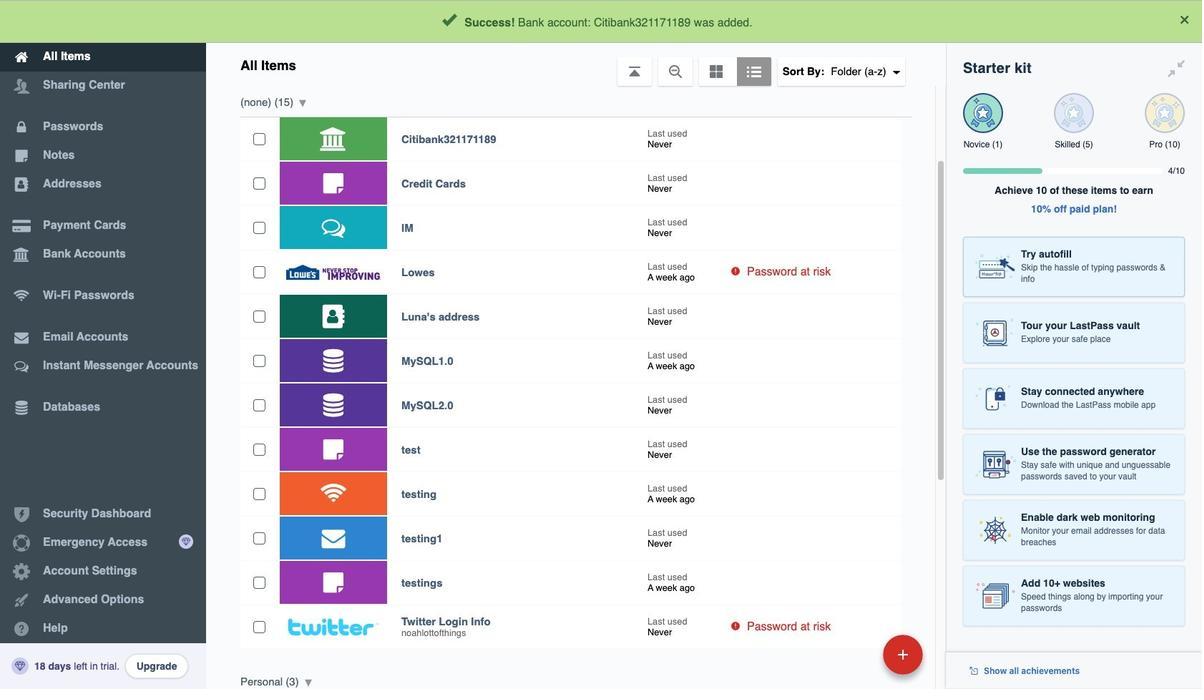 Task type: describe. For each thing, give the bounding box(es) containing it.
search my vault text field
[[345, 6, 917, 37]]

new item navigation
[[785, 631, 932, 689]]

Search search field
[[345, 6, 917, 37]]



Task type: locate. For each thing, give the bounding box(es) containing it.
main navigation navigation
[[0, 0, 206, 689]]

new item element
[[785, 634, 928, 675]]

alert
[[0, 0, 1203, 43]]

vault options navigation
[[206, 43, 946, 86]]



Task type: vqa. For each thing, say whether or not it's contained in the screenshot.
dialog
no



